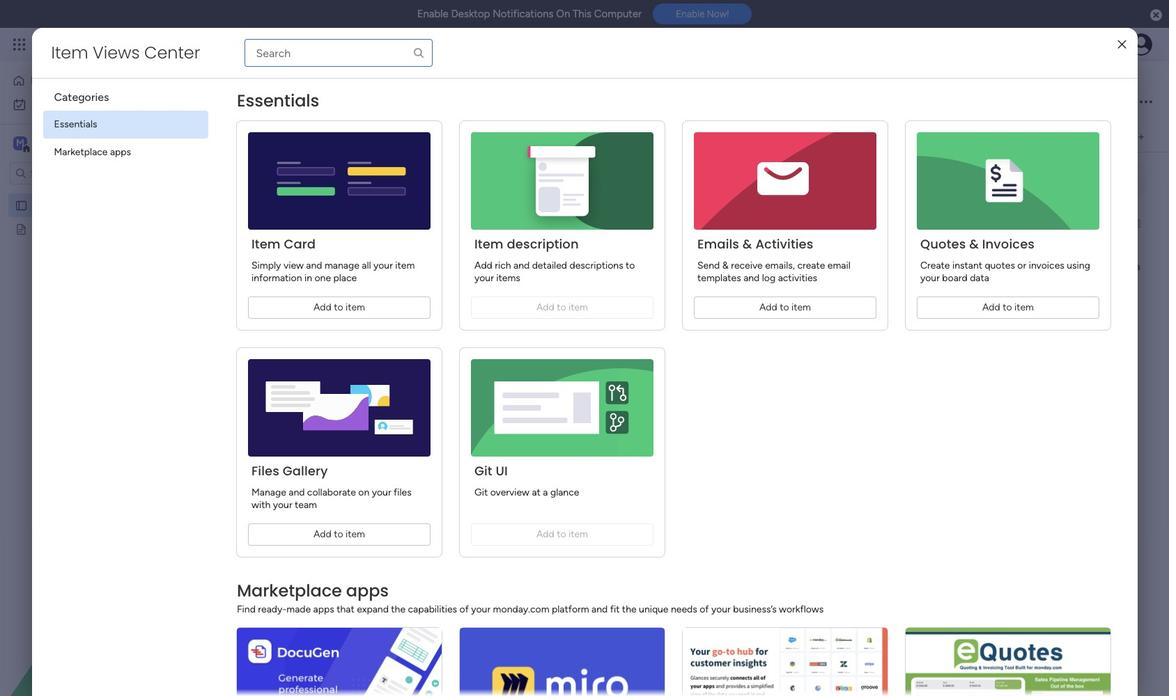 Task type: vqa. For each thing, say whether or not it's contained in the screenshot.
top Manage
yes



Task type: describe. For each thing, give the bounding box(es) containing it.
add to item button for emails & activities
[[694, 297, 876, 319]]

categories heading
[[43, 79, 208, 111]]

2 / from the left
[[477, 210, 482, 223]]

add to item for quotes & invoices
[[982, 302, 1034, 314]]

see for see plans
[[244, 38, 260, 50]]

gallery
[[282, 463, 328, 480]]

emails for emails & activities
[[892, 131, 920, 143]]

quotes
[[985, 260, 1015, 272]]

due down the simply
[[238, 278, 254, 288]]

automation activity
[[1043, 174, 1130, 186]]

log
[[855, 131, 871, 143]]

data inside quotes & invoices create instant quotes or invoices using your board data
[[970, 272, 989, 284]]

mar for mar 30
[[506, 345, 522, 355]]

first inside list box
[[49, 199, 66, 211]]

see for see more
[[636, 105, 652, 116]]

home
[[31, 75, 57, 86]]

list box containing my first board
[[0, 191, 178, 429]]

1 horizontal spatial board
[[295, 72, 361, 103]]

activities inside emails & activities send & receive emails, create email templates and log activities
[[778, 272, 817, 284]]

m
[[16, 137, 24, 149]]

assign tasks
[[226, 247, 277, 258]]

add for quotes & invoices
[[982, 302, 1000, 314]]

to for emails & activities
[[780, 302, 789, 314]]

marketplace apps option
[[43, 139, 208, 167]]

kendall parks image
[[1100, 93, 1118, 112]]

ready-
[[258, 604, 286, 616]]

filter log button
[[699, 214, 760, 236]]

invoices
[[982, 236, 1035, 253]]

arrow down image
[[474, 165, 490, 182]]

lottie animation image
[[0, 556, 178, 697]]

of right track
[[530, 105, 540, 117]]

my inside list box
[[33, 199, 46, 211]]

activity
[[1097, 174, 1130, 186]]

overview
[[490, 487, 529, 499]]

refresh image
[[1098, 220, 1120, 230]]

activity log
[[818, 131, 871, 143]]

activity log button
[[808, 126, 881, 149]]

1 vertical spatial person button
[[763, 214, 823, 236]]

see more link
[[634, 104, 679, 118]]

main for main table
[[233, 130, 254, 142]]

my down see plans button
[[212, 72, 244, 103]]

gantt
[[413, 130, 438, 142]]

where
[[542, 105, 569, 117]]

2 horizontal spatial collect
[[1092, 261, 1120, 272]]

automation
[[1043, 174, 1095, 186]]

your inside item description add rich and detailed descriptions to your items
[[474, 272, 494, 284]]

select product image
[[13, 38, 26, 52]]

categories list box
[[43, 79, 219, 167]]

at
[[532, 487, 540, 499]]

Search field
[[310, 164, 352, 183]]

done
[[215, 210, 242, 223]]

add to item button for item card
[[248, 297, 430, 319]]

work for my
[[48, 98, 69, 110]]

essentials option
[[43, 111, 208, 139]]

categories
[[54, 91, 109, 104]]

board inside quotes & invoices create instant quotes or invoices using your board data
[[942, 272, 967, 284]]

37m
[[721, 261, 741, 272]]

0 vertical spatial person
[[382, 168, 412, 180]]

1 the from the left
[[391, 604, 405, 616]]

0 horizontal spatial 1
[[252, 210, 257, 223]]

monday
[[62, 36, 110, 52]]

add to item for emails & activities
[[759, 302, 811, 314]]

filter for filter
[[447, 168, 469, 180]]

your inside item card simply view and manage all your item information in one place
[[373, 260, 393, 272]]

to for item card
[[334, 302, 343, 314]]

table
[[256, 130, 279, 142]]

collaborate
[[307, 487, 356, 499]]

computer
[[594, 8, 642, 20]]

set
[[419, 247, 433, 258]]

main workspace
[[32, 137, 114, 150]]

emails for emails & activities send & receive emails, create email templates and log activities
[[697, 236, 739, 253]]

new task
[[217, 167, 257, 179]]

rich
[[495, 260, 511, 272]]

on inside "files gallery manage and collaborate on your files with your team"
[[358, 487, 369, 499]]

mar 6
[[509, 278, 532, 289]]

ui
[[495, 463, 508, 480]]

item for item card
[[345, 302, 365, 314]]

views
[[93, 41, 140, 64]]

item for item description add rich and detailed descriptions to your items
[[474, 236, 503, 253]]

automation activity button
[[1038, 169, 1135, 191]]

expand
[[357, 604, 388, 616]]

descriptions
[[569, 260, 623, 272]]

My first board field
[[208, 72, 365, 103]]

dapulse x slim image
[[1118, 39, 1127, 50]]

manage inside "files gallery manage and collaborate on your files with your team"
[[251, 487, 286, 499]]

made
[[286, 604, 311, 616]]

fit
[[610, 604, 619, 616]]

0 horizontal spatial manage
[[213, 105, 248, 117]]

needs
[[671, 604, 697, 616]]

your right where
[[571, 105, 591, 117]]

1 vertical spatial board
[[68, 199, 94, 211]]

done / 1
[[215, 210, 257, 223]]

item inside item card simply view and manage all your item information in one place
[[395, 260, 415, 272]]

1 / from the left
[[245, 210, 249, 223]]

due date for set up weekly meeting
[[430, 278, 467, 288]]

other
[[716, 174, 741, 186]]

item views center
[[51, 41, 200, 64]]

add view image for gantt
[[457, 131, 463, 142]]

main for main workspace
[[32, 137, 56, 150]]

v2 overdue deadline image
[[477, 277, 488, 290]]

place
[[333, 272, 357, 284]]

to for files gallery
[[334, 529, 343, 541]]

angle down image inside the filter log button
[[748, 220, 754, 230]]

1 horizontal spatial person
[[785, 219, 815, 231]]

show board description image
[[371, 81, 388, 95]]

Search in workspace field
[[29, 166, 116, 182]]

& up templates
[[722, 260, 728, 272]]

workspace image
[[13, 136, 27, 151]]

add for files gallery
[[313, 529, 331, 541]]

files
[[393, 487, 411, 499]]

card
[[284, 236, 315, 253]]

due date for new item
[[430, 345, 467, 355]]

notifications
[[493, 8, 554, 20]]

activities for emails & activities
[[931, 131, 972, 143]]

project
[[593, 105, 625, 117]]

add to item for item card
[[313, 302, 365, 314]]

see plans button
[[225, 34, 292, 55]]

set
[[406, 105, 420, 117]]

add view image for emails & activities
[[1139, 132, 1144, 143]]

enable desktop notifications on this computer
[[417, 8, 642, 20]]

quotes
[[920, 236, 966, 253]]

monday work management
[[62, 36, 217, 52]]

templates
[[697, 272, 741, 284]]

desktop
[[451, 8, 490, 20]]

add to item button for quotes & invoices
[[917, 297, 1099, 319]]

0 vertical spatial person button
[[360, 163, 420, 185]]

add to item button for files gallery
[[248, 524, 430, 546]]

your left the files
[[372, 487, 391, 499]]

all
[[362, 260, 371, 272]]

1 horizontal spatial assign
[[338, 105, 367, 117]]

a
[[543, 487, 548, 499]]

activity
[[818, 131, 852, 143]]

task
[[240, 167, 257, 179]]

30
[[524, 345, 535, 355]]

files for files gallery manage and collaborate on your files with your team
[[251, 463, 279, 480]]

and inside item card simply view and manage all your item information in one place
[[306, 260, 322, 272]]

working on it / 2
[[408, 210, 491, 223]]

1 horizontal spatial collect data
[[774, 261, 826, 272]]

instant
[[952, 260, 982, 272]]

home link
[[8, 70, 169, 92]]

receive
[[731, 260, 763, 272]]

of right needs
[[699, 604, 709, 616]]

filter button
[[424, 163, 490, 185]]

date down the simply
[[256, 278, 274, 288]]

kanban button
[[349, 125, 403, 148]]

1 inside list box
[[546, 251, 549, 259]]

due date down the simply
[[238, 278, 274, 288]]

add for emails & activities
[[759, 302, 777, 314]]

help button
[[1098, 657, 1147, 680]]

new item
[[419, 314, 459, 324]]

to inside item description add rich and detailed descriptions to your items
[[626, 260, 635, 272]]

manage any type of project. assign owners, set timelines and keep track of where your project stands.
[[213, 105, 658, 117]]

item for files gallery
[[345, 529, 365, 541]]

task 3
[[1031, 261, 1057, 272]]

my work option
[[8, 93, 169, 116]]

workflows
[[779, 604, 824, 616]]

2 the from the left
[[622, 604, 636, 616]]

home option
[[8, 70, 169, 92]]

that
[[336, 604, 354, 616]]

marketplace apps find ready-made apps that expand the capabilities of your monday.com platform and fit the unique needs of your business's workflows
[[237, 580, 824, 616]]

0 horizontal spatial collect
[[611, 247, 640, 258]]

item inside list box
[[440, 314, 459, 324]]

add to favorites image
[[395, 80, 409, 94]]

filter log
[[705, 218, 743, 230]]

v2 done deadline image
[[284, 277, 295, 290]]

task
[[1031, 261, 1050, 272]]

mar for mar 6
[[509, 278, 525, 289]]

enable now! button
[[653, 4, 752, 25]]

and inside item description add rich and detailed descriptions to your items
[[513, 260, 529, 272]]

0 vertical spatial angle down image
[[270, 168, 277, 179]]

it
[[468, 210, 475, 223]]

workspace
[[59, 137, 114, 150]]

new for new item
[[419, 314, 438, 324]]

0 vertical spatial activities
[[743, 174, 783, 186]]

project.
[[302, 105, 336, 117]]



Task type: locate. For each thing, give the bounding box(es) containing it.
due for set
[[430, 278, 446, 288]]

add down mar 7
[[313, 302, 331, 314]]

dapulse text column image
[[919, 260, 930, 274]]

new for new task
[[217, 167, 237, 179]]

main inside button
[[233, 130, 254, 142]]

/ left '2'
[[477, 210, 482, 223]]

filter inside button
[[705, 218, 727, 230]]

mar left "7"
[[317, 278, 332, 289]]

to down emails,
[[780, 302, 789, 314]]

workspace selection element
[[13, 135, 116, 153]]

1 vertical spatial git
[[474, 487, 488, 499]]

1 horizontal spatial 1
[[546, 251, 549, 259]]

add to item down emails,
[[759, 302, 811, 314]]

v2 search image
[[300, 166, 310, 182]]

simply
[[251, 260, 281, 272]]

board
[[295, 72, 361, 103], [68, 199, 94, 211], [942, 272, 967, 284]]

mar for mar 7
[[317, 278, 332, 289]]

git left overview at bottom
[[474, 487, 488, 499]]

emails
[[892, 131, 920, 143], [697, 236, 739, 253]]

see inside 'link'
[[636, 105, 652, 116]]

item for quotes & invoices
[[1014, 302, 1034, 314]]

2 horizontal spatial apps
[[346, 580, 389, 603]]

see plans
[[244, 38, 286, 50]]

files for files
[[778, 131, 797, 143]]

/
[[245, 210, 249, 223], [477, 210, 482, 223]]

0 horizontal spatial main
[[32, 137, 56, 150]]

item inside item card simply view and manage all your item information in one place
[[251, 236, 280, 253]]

files button
[[767, 126, 808, 149]]

add to item button down emails,
[[694, 297, 876, 319]]

activities for emails & activities send & receive emails, create email templates and log activities
[[755, 236, 813, 253]]

emails,
[[765, 260, 795, 272]]

emails inside emails & activities button
[[892, 131, 920, 143]]

1 vertical spatial angle down image
[[748, 220, 754, 230]]

name
[[933, 261, 959, 272]]

marketplace for marketplace apps find ready-made apps that expand the capabilities of your monday.com platform and fit the unique needs of your business's workflows
[[237, 580, 342, 603]]

0 horizontal spatial my first board
[[33, 199, 94, 211]]

person button up emails,
[[763, 214, 823, 236]]

1 vertical spatial on
[[358, 487, 369, 499]]

on right collaborate
[[358, 487, 369, 499]]

search image
[[412, 47, 425, 59]]

item for item card simply view and manage all your item information in one place
[[251, 236, 280, 253]]

1 horizontal spatial enable
[[676, 9, 705, 20]]

new left task at the top left
[[217, 167, 237, 179]]

marketplace inside marketplace apps option
[[54, 146, 108, 158]]

item
[[395, 260, 415, 272], [345, 302, 365, 314], [791, 302, 811, 314], [1014, 302, 1034, 314], [345, 529, 365, 541]]

and inside "files gallery manage and collaborate on your files with your team"
[[288, 487, 304, 499]]

0 horizontal spatial new
[[217, 167, 237, 179]]

email
[[827, 260, 850, 272]]

timelines
[[422, 105, 461, 117]]

filter up send
[[705, 218, 727, 230]]

my down home
[[32, 98, 45, 110]]

apps
[[110, 146, 131, 158], [346, 580, 389, 603], [313, 604, 334, 616]]

see inside button
[[244, 38, 260, 50]]

public board image
[[15, 199, 28, 212]]

person
[[382, 168, 412, 180], [785, 219, 815, 231]]

owners,
[[370, 105, 404, 117]]

gantt button
[[403, 125, 449, 148]]

essentials inside essentials option
[[54, 118, 97, 130]]

help
[[1110, 662, 1135, 676]]

main right workspace icon
[[32, 137, 56, 150]]

enable now!
[[676, 9, 729, 20]]

assign left tasks
[[226, 247, 254, 258]]

1 horizontal spatial collect
[[774, 261, 804, 272]]

collect data right using
[[1092, 261, 1140, 272]]

0 vertical spatial git
[[474, 463, 492, 480]]

0 vertical spatial new
[[217, 167, 237, 179]]

main table button
[[211, 125, 290, 148]]

1 horizontal spatial essentials
[[237, 89, 319, 112]]

& for emails & activities send & receive emails, create email templates and log activities
[[742, 236, 752, 253]]

add down quotes
[[982, 302, 1000, 314]]

1 right done on the top
[[252, 210, 257, 223]]

1 horizontal spatial files
[[778, 131, 797, 143]]

of
[[291, 105, 300, 117], [530, 105, 540, 117], [459, 604, 469, 616], [699, 604, 709, 616]]

of right the capabilities
[[459, 604, 469, 616]]

1 horizontal spatial work
[[113, 36, 138, 52]]

now!
[[707, 9, 729, 20]]

collect data left email
[[774, 261, 826, 272]]

person button down kanban button
[[360, 163, 420, 185]]

the right fit
[[622, 604, 636, 616]]

add to item down quotes
[[982, 302, 1034, 314]]

due down up
[[430, 278, 446, 288]]

your left monday.com
[[471, 604, 490, 616]]

0 vertical spatial work
[[113, 36, 138, 52]]

1 horizontal spatial my first board
[[212, 72, 361, 103]]

1 vertical spatial 1
[[546, 251, 549, 259]]

0 horizontal spatial filter
[[447, 168, 469, 180]]

1 vertical spatial marketplace
[[237, 580, 342, 603]]

view
[[283, 260, 303, 272]]

0 horizontal spatial activities
[[755, 236, 813, 253]]

essentials up table
[[237, 89, 319, 112]]

0 vertical spatial log
[[729, 218, 743, 230]]

0 horizontal spatial apps
[[110, 146, 131, 158]]

0 horizontal spatial first
[[49, 199, 66, 211]]

& inside quotes & invoices create instant quotes or invoices using your board data
[[969, 236, 979, 253]]

v2 calendar view small outline image
[[416, 345, 425, 355]]

due right v2 calendar view small outline icon
[[430, 345, 446, 355]]

due for new
[[430, 345, 446, 355]]

2 git from the top
[[474, 487, 488, 499]]

dapulse close image
[[1151, 8, 1162, 22]]

new task button
[[211, 163, 263, 185]]

filter
[[447, 168, 469, 180], [705, 218, 727, 230]]

item inside item description add rich and detailed descriptions to your items
[[474, 236, 503, 253]]

on left it
[[452, 210, 465, 223]]

manage left any
[[213, 105, 248, 117]]

this
[[573, 8, 592, 20]]

angle down image right filter log
[[748, 220, 754, 230]]

option
[[0, 193, 178, 195]]

item down place
[[345, 302, 365, 314]]

files gallery manage and collaborate on your files with your team
[[251, 463, 411, 512]]

add inside item description add rich and detailed descriptions to your items
[[474, 260, 492, 272]]

1 horizontal spatial person button
[[763, 214, 823, 236]]

add to item down "7"
[[313, 302, 365, 314]]

0 vertical spatial apps
[[110, 146, 131, 158]]

my work
[[32, 98, 69, 110]]

updates button
[[698, 126, 767, 149]]

my first board
[[212, 72, 361, 103], [33, 199, 94, 211]]

None field
[[693, 94, 1092, 112]]

assign right project.
[[338, 105, 367, 117]]

stuck
[[600, 210, 629, 223]]

apps inside option
[[110, 146, 131, 158]]

enable for enable now!
[[676, 9, 705, 20]]

add to item button down collaborate
[[248, 524, 430, 546]]

mar left '30' at left
[[506, 345, 522, 355]]

main inside workspace selection element
[[32, 137, 56, 150]]

files up with
[[251, 463, 279, 480]]

meeting
[[33, 223, 69, 235]]

kendall parks image
[[1130, 33, 1153, 56]]

0 horizontal spatial /
[[245, 210, 249, 223]]

stands.
[[627, 105, 658, 117]]

collect
[[611, 247, 640, 258], [774, 261, 804, 272], [1092, 261, 1120, 272]]

3
[[1052, 261, 1057, 272]]

and left the keep
[[464, 105, 480, 117]]

to down "7"
[[334, 302, 343, 314]]

0 horizontal spatial on
[[358, 487, 369, 499]]

collect right "receive"
[[774, 261, 804, 272]]

your inside quotes & invoices create instant quotes or invoices using your board data
[[920, 272, 940, 284]]

activities down the create
[[778, 272, 817, 284]]

any
[[250, 105, 266, 117]]

the right expand
[[391, 604, 405, 616]]

item for item views center
[[51, 41, 88, 64]]

unique
[[639, 604, 668, 616]]

plans
[[263, 38, 286, 50]]

& for emails & activities
[[922, 131, 929, 143]]

date for new item
[[448, 345, 467, 355]]

1 up detailed
[[546, 251, 549, 259]]

manage up with
[[251, 487, 286, 499]]

to down collaborate
[[334, 529, 343, 541]]

log
[[729, 218, 743, 230], [762, 272, 775, 284]]

assign
[[338, 105, 367, 117], [226, 247, 254, 258]]

emails down filter log
[[697, 236, 739, 253]]

angle down image
[[270, 168, 277, 179], [748, 220, 754, 230]]

lottie animation element
[[0, 556, 178, 697]]

board up project.
[[295, 72, 361, 103]]

7
[[335, 278, 339, 289]]

item down up
[[440, 314, 459, 324]]

capabilities
[[408, 604, 457, 616]]

activities inside emails & activities button
[[931, 131, 972, 143]]

marketplace for marketplace apps
[[54, 146, 108, 158]]

and left fit
[[591, 604, 608, 616]]

your left "items"
[[474, 272, 494, 284]]

& up "receive"
[[742, 236, 752, 253]]

2 horizontal spatial board
[[942, 272, 967, 284]]

1 vertical spatial person
[[785, 219, 815, 231]]

apps for marketplace apps
[[110, 146, 131, 158]]

new up v2 calendar view small outline icon
[[419, 314, 438, 324]]

list box
[[0, 191, 178, 429], [410, 234, 575, 368]]

type
[[268, 105, 288, 117]]

essentials
[[237, 89, 319, 112], [54, 118, 97, 130]]

first up type
[[249, 72, 290, 103]]

1 horizontal spatial main
[[233, 130, 254, 142]]

1 horizontal spatial log
[[762, 272, 775, 284]]

1 vertical spatial work
[[48, 98, 69, 110]]

angle down image right task at the top left
[[270, 168, 277, 179]]

0 horizontal spatial person button
[[360, 163, 420, 185]]

2 horizontal spatial collect data
[[1092, 261, 1140, 272]]

files inside button
[[778, 131, 797, 143]]

work down home
[[48, 98, 69, 110]]

1 vertical spatial filter
[[705, 218, 727, 230]]

0 vertical spatial essentials
[[237, 89, 319, 112]]

0 vertical spatial manage
[[213, 105, 248, 117]]

row group containing done
[[207, 203, 976, 678]]

1 vertical spatial activities
[[755, 236, 813, 253]]

center
[[144, 41, 200, 64]]

filter inside popup button
[[447, 168, 469, 180]]

apps for marketplace apps find ready-made apps that expand the capabilities of your monday.com platform and fit the unique needs of your business's workflows
[[346, 580, 389, 603]]

on
[[452, 210, 465, 223], [358, 487, 369, 499]]

log down emails,
[[762, 272, 775, 284]]

my inside option
[[32, 98, 45, 110]]

add to item down collaborate
[[313, 529, 365, 541]]

git ui git overview at a glance
[[474, 463, 579, 499]]

mar 7
[[317, 278, 339, 289]]

add to item button down "7"
[[248, 297, 430, 319]]

& inside button
[[922, 131, 929, 143]]

filter left the arrow down icon
[[447, 168, 469, 180]]

your left 'business's'
[[711, 604, 731, 616]]

activities
[[743, 174, 783, 186], [778, 272, 817, 284]]

files inside "files gallery manage and collaborate on your files with your team"
[[251, 463, 279, 480]]

board up notes
[[68, 199, 94, 211]]

my right public board image
[[33, 199, 46, 211]]

0 horizontal spatial files
[[251, 463, 279, 480]]

1 vertical spatial see
[[636, 105, 652, 116]]

1 horizontal spatial add view image
[[1139, 132, 1144, 143]]

and inside emails & activities send & receive emails, create email templates and log activities
[[743, 272, 760, 284]]

manage
[[324, 260, 359, 272]]

my
[[212, 72, 244, 103], [32, 98, 45, 110], [33, 199, 46, 211]]

my first board up meeting notes
[[33, 199, 94, 211]]

1 vertical spatial files
[[251, 463, 279, 480]]

1 vertical spatial assign
[[226, 247, 254, 258]]

weekly
[[448, 247, 476, 258]]

item description add rich and detailed descriptions to your items
[[474, 236, 635, 284]]

work for monday
[[113, 36, 138, 52]]

person up the create
[[785, 219, 815, 231]]

0 horizontal spatial marketplace
[[54, 146, 108, 158]]

and inside marketplace apps find ready-made apps that expand the capabilities of your monday.com platform and fit the unique needs of your business's workflows
[[591, 604, 608, 616]]

1 vertical spatial manage
[[251, 487, 286, 499]]

0 horizontal spatial board
[[68, 199, 94, 211]]

of right type
[[291, 105, 300, 117]]

add down emails,
[[759, 302, 777, 314]]

date down new item
[[448, 345, 467, 355]]

filter for filter log
[[705, 218, 727, 230]]

add to item for files gallery
[[313, 529, 365, 541]]

marketplace
[[54, 146, 108, 158], [237, 580, 342, 603]]

first
[[249, 72, 290, 103], [49, 199, 66, 211]]

None search field
[[244, 39, 432, 67]]

1 vertical spatial my first board
[[33, 199, 94, 211]]

date for set up weekly meeting
[[448, 278, 467, 288]]

0 vertical spatial assign
[[338, 105, 367, 117]]

see more
[[636, 105, 677, 116]]

0 horizontal spatial the
[[391, 604, 405, 616]]

public board image
[[15, 222, 28, 236]]

0 vertical spatial my first board
[[212, 72, 361, 103]]

collect up descriptions
[[611, 247, 640, 258]]

0 vertical spatial on
[[452, 210, 465, 223]]

1 vertical spatial log
[[762, 272, 775, 284]]

add to item
[[313, 302, 365, 314], [759, 302, 811, 314], [982, 302, 1034, 314], [313, 529, 365, 541]]

close image
[[698, 78, 707, 89]]

my first board inside list box
[[33, 199, 94, 211]]

apps left that
[[313, 604, 334, 616]]

glance
[[550, 487, 579, 499]]

1 horizontal spatial see
[[636, 105, 652, 116]]

your right all
[[373, 260, 393, 272]]

main left table
[[233, 130, 254, 142]]

Search for a column type search field
[[244, 39, 432, 67]]

add for item card
[[313, 302, 331, 314]]

work
[[113, 36, 138, 52], [48, 98, 69, 110]]

add to item button down quotes
[[917, 297, 1099, 319]]

1 horizontal spatial new
[[419, 314, 438, 324]]

your down create
[[920, 272, 940, 284]]

1 horizontal spatial list box
[[410, 234, 575, 368]]

item up home link
[[51, 41, 88, 64]]

work right monday
[[113, 36, 138, 52]]

export to excel image
[[1124, 220, 1146, 230]]

add up v2 overdue deadline icon on the top
[[474, 260, 492, 272]]

marketplace up the search in workspace field
[[54, 146, 108, 158]]

my first board up type
[[212, 72, 361, 103]]

1 horizontal spatial /
[[477, 210, 482, 223]]

notes
[[71, 223, 98, 235]]

0 vertical spatial marketplace
[[54, 146, 108, 158]]

keep
[[482, 105, 503, 117]]

0 vertical spatial activities
[[931, 131, 972, 143]]

1 horizontal spatial activities
[[931, 131, 972, 143]]

6
[[527, 278, 532, 289]]

1 horizontal spatial marketplace
[[237, 580, 342, 603]]

0 horizontal spatial log
[[729, 218, 743, 230]]

add
[[474, 260, 492, 272], [313, 302, 331, 314], [759, 302, 777, 314], [982, 302, 1000, 314], [313, 529, 331, 541]]

item for emails & activities
[[791, 302, 811, 314]]

the
[[391, 604, 405, 616], [622, 604, 636, 616]]

1 vertical spatial essentials
[[54, 118, 97, 130]]

2 vertical spatial apps
[[313, 604, 334, 616]]

monday.com
[[493, 604, 549, 616]]

information
[[251, 272, 302, 284]]

1 horizontal spatial apps
[[313, 604, 334, 616]]

date
[[256, 278, 274, 288], [448, 278, 467, 288], [448, 345, 467, 355]]

1 horizontal spatial the
[[622, 604, 636, 616]]

your right with
[[273, 500, 292, 512]]

activities right other
[[743, 174, 783, 186]]

1 horizontal spatial filter
[[705, 218, 727, 230]]

and up in
[[306, 260, 322, 272]]

new
[[217, 167, 237, 179], [419, 314, 438, 324]]

item down collaborate
[[345, 529, 365, 541]]

add view image
[[457, 131, 463, 142], [1139, 132, 1144, 143]]

work inside option
[[48, 98, 69, 110]]

log inside emails & activities send & receive emails, create email templates and log activities
[[762, 272, 775, 284]]

kanban
[[360, 130, 392, 142]]

1 git from the top
[[474, 463, 492, 480]]

meeting
[[478, 247, 511, 258]]

& right the log
[[922, 131, 929, 143]]

1 horizontal spatial angle down image
[[748, 220, 754, 230]]

2 vertical spatial board
[[942, 272, 967, 284]]

send
[[697, 260, 720, 272]]

see
[[244, 38, 260, 50], [636, 105, 652, 116]]

1 vertical spatial emails
[[697, 236, 739, 253]]

1 horizontal spatial first
[[249, 72, 290, 103]]

0 horizontal spatial person
[[382, 168, 412, 180]]

up
[[435, 247, 445, 258]]

0 vertical spatial emails
[[892, 131, 920, 143]]

invoices
[[1029, 260, 1064, 272]]

1 horizontal spatial emails
[[892, 131, 920, 143]]

main table
[[233, 130, 279, 142]]

and up team
[[288, 487, 304, 499]]

0 horizontal spatial list box
[[0, 191, 178, 429]]

1 vertical spatial apps
[[346, 580, 389, 603]]

essentials up main workspace on the top left
[[54, 118, 97, 130]]

item card simply view and manage all your item information in one place
[[251, 236, 415, 284]]

enable inside button
[[676, 9, 705, 20]]

marketplace inside marketplace apps find ready-made apps that expand the capabilities of your monday.com platform and fit the unique needs of your business's workflows
[[237, 580, 342, 603]]

person button
[[360, 163, 420, 185], [763, 214, 823, 236]]

new inside button
[[217, 167, 237, 179]]

collect right using
[[1092, 261, 1120, 272]]

0 vertical spatial see
[[244, 38, 260, 50]]

activities inside emails & activities send & receive emails, create email templates and log activities
[[755, 236, 813, 253]]

and down "receive"
[[743, 272, 760, 284]]

& for quotes & invoices create instant quotes or invoices using your board data
[[969, 236, 979, 253]]

0 horizontal spatial work
[[48, 98, 69, 110]]

log inside button
[[729, 218, 743, 230]]

/ right done on the top
[[245, 210, 249, 223]]

0 horizontal spatial angle down image
[[270, 168, 277, 179]]

item up rich
[[474, 236, 503, 253]]

list box containing set up weekly meeting
[[410, 234, 575, 368]]

new inside list box
[[419, 314, 438, 324]]

quotes & invoices create instant quotes or invoices using your board data
[[920, 236, 1090, 284]]

0 vertical spatial files
[[778, 131, 797, 143]]

0 horizontal spatial enable
[[417, 8, 449, 20]]

enable for enable desktop notifications on this computer
[[417, 8, 449, 20]]

collect data down stuck
[[611, 247, 660, 258]]

0 horizontal spatial assign
[[226, 247, 254, 258]]

1 vertical spatial new
[[419, 314, 438, 324]]

item down or
[[1014, 302, 1034, 314]]

& up instant
[[969, 236, 979, 253]]

item down the create
[[791, 302, 811, 314]]

person down kanban button
[[382, 168, 412, 180]]

enable left "now!"
[[676, 9, 705, 20]]

row group
[[207, 203, 976, 678]]

1 vertical spatial activities
[[778, 272, 817, 284]]

emails inside emails & activities send & receive emails, create email templates and log activities
[[697, 236, 739, 253]]

to for quotes & invoices
[[1003, 302, 1012, 314]]

marketplace up made
[[237, 580, 342, 603]]

working
[[408, 210, 449, 223]]

0 vertical spatial first
[[249, 72, 290, 103]]

0 vertical spatial board
[[295, 72, 361, 103]]

0 horizontal spatial collect data
[[611, 247, 660, 258]]

0 vertical spatial filter
[[447, 168, 469, 180]]



